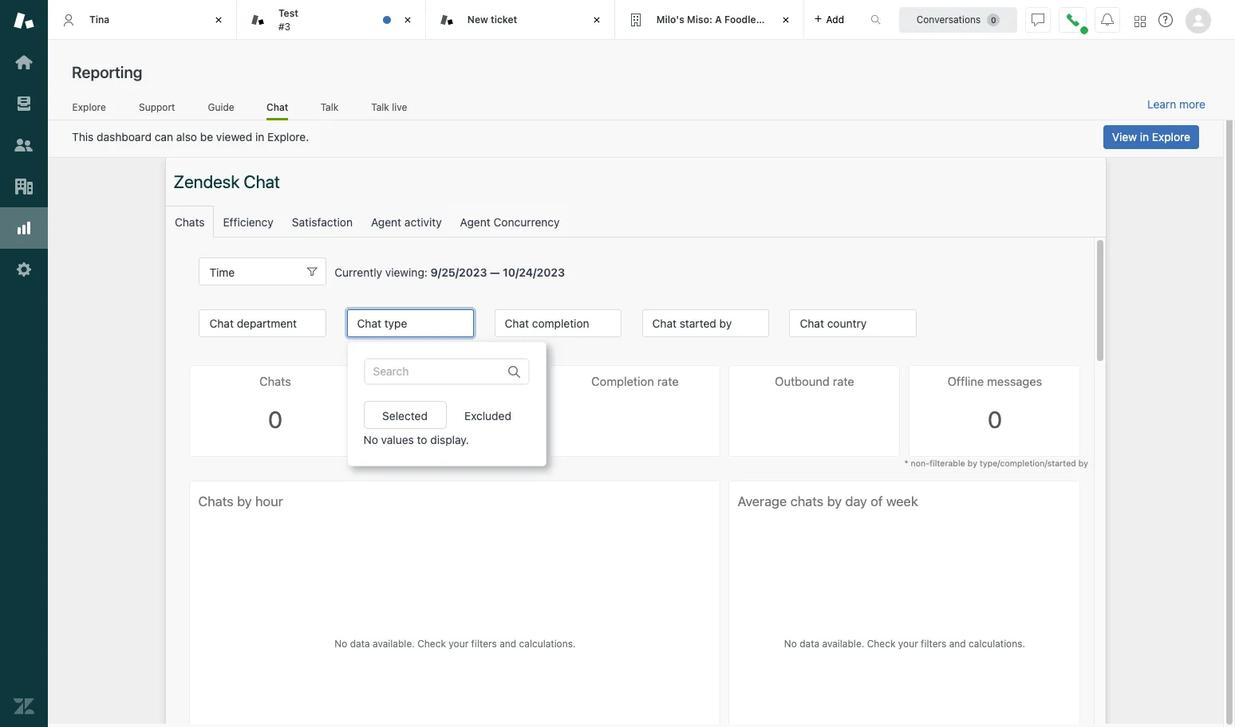 Task type: locate. For each thing, give the bounding box(es) containing it.
0 horizontal spatial close image
[[211, 12, 227, 28]]

0 horizontal spatial talk
[[321, 101, 338, 113]]

ticket
[[491, 13, 517, 25]]

0 vertical spatial explore
[[72, 101, 106, 113]]

2 in from the left
[[1140, 130, 1149, 144]]

1 vertical spatial explore
[[1152, 130, 1190, 144]]

close image left #3 on the top left of page
[[211, 12, 227, 28]]

2 talk from the left
[[371, 101, 389, 113]]

in
[[255, 130, 264, 144], [1140, 130, 1149, 144]]

close image
[[211, 12, 227, 28], [589, 12, 605, 28], [778, 12, 794, 28]]

customers image
[[14, 135, 34, 156]]

viewed
[[216, 130, 252, 144]]

close image left milo's
[[589, 12, 605, 28]]

reporting image
[[14, 218, 34, 239]]

notifications image
[[1101, 13, 1114, 26]]

learn more
[[1147, 97, 1206, 111]]

1 in from the left
[[255, 130, 264, 144]]

explore
[[72, 101, 106, 113], [1152, 130, 1190, 144]]

0 horizontal spatial in
[[255, 130, 264, 144]]

1 horizontal spatial talk
[[371, 101, 389, 113]]

2 horizontal spatial close image
[[778, 12, 794, 28]]

learn more link
[[1147, 97, 1206, 112]]

tina
[[89, 13, 109, 25]]

1 horizontal spatial close image
[[589, 12, 605, 28]]

guide
[[208, 101, 234, 113]]

1 horizontal spatial in
[[1140, 130, 1149, 144]]

1 talk from the left
[[321, 101, 338, 113]]

in right the view
[[1140, 130, 1149, 144]]

close image inside milo's miso: a foodlez subsidiary tab
[[778, 12, 794, 28]]

2 close image from the left
[[589, 12, 605, 28]]

view in explore button
[[1103, 125, 1199, 149]]

main element
[[0, 0, 48, 728]]

in right the viewed
[[255, 130, 264, 144]]

conversations
[[917, 13, 981, 25]]

milo's
[[656, 13, 685, 25]]

talk for talk
[[321, 101, 338, 113]]

add button
[[804, 0, 854, 39]]

1 close image from the left
[[211, 12, 227, 28]]

new ticket
[[467, 13, 517, 25]]

support
[[139, 101, 175, 113]]

0 horizontal spatial explore
[[72, 101, 106, 113]]

1 horizontal spatial explore
[[1152, 130, 1190, 144]]

talk link
[[320, 101, 339, 118]]

talk left live
[[371, 101, 389, 113]]

explore down learn more link
[[1152, 130, 1190, 144]]

tabs tab list
[[48, 0, 854, 40]]

admin image
[[14, 259, 34, 280]]

close image inside tina tab
[[211, 12, 227, 28]]

subsidiary
[[764, 13, 814, 25]]

can
[[155, 130, 173, 144]]

view in explore
[[1112, 130, 1190, 144]]

this
[[72, 130, 94, 144]]

talk for talk live
[[371, 101, 389, 113]]

in inside button
[[1140, 130, 1149, 144]]

talk right chat
[[321, 101, 338, 113]]

get help image
[[1159, 13, 1173, 27]]

3 close image from the left
[[778, 12, 794, 28]]

reporting
[[72, 63, 142, 81]]

dashboard
[[97, 130, 152, 144]]

close image right 'foodlez' in the top of the page
[[778, 12, 794, 28]]

explore up this
[[72, 101, 106, 113]]

new ticket tab
[[426, 0, 615, 40]]

zendesk products image
[[1135, 16, 1146, 27]]

close image inside new ticket tab
[[589, 12, 605, 28]]

#3
[[278, 20, 290, 32]]

explore.
[[267, 130, 309, 144]]

talk
[[321, 101, 338, 113], [371, 101, 389, 113]]

tab
[[237, 0, 426, 40]]



Task type: describe. For each thing, give the bounding box(es) containing it.
miso:
[[687, 13, 713, 25]]

tina tab
[[48, 0, 237, 40]]

explore link
[[72, 101, 106, 118]]

organizations image
[[14, 176, 34, 197]]

live
[[392, 101, 407, 113]]

button displays agent's chat status as invisible. image
[[1032, 13, 1044, 26]]

view
[[1112, 130, 1137, 144]]

explore inside button
[[1152, 130, 1190, 144]]

close image for new ticket
[[589, 12, 605, 28]]

tab containing test
[[237, 0, 426, 40]]

close image for tina
[[211, 12, 227, 28]]

milo's miso: a foodlez subsidiary tab
[[615, 0, 814, 40]]

views image
[[14, 93, 34, 114]]

guide link
[[208, 101, 235, 118]]

talk live
[[371, 101, 407, 113]]

add
[[826, 13, 844, 25]]

milo's miso: a foodlez subsidiary
[[656, 13, 814, 25]]

chat link
[[266, 101, 288, 120]]

a
[[715, 13, 722, 25]]

get started image
[[14, 52, 34, 73]]

close image
[[400, 12, 416, 28]]

chat
[[266, 101, 288, 113]]

this dashboard can also be viewed in explore.
[[72, 130, 309, 144]]

foodlez
[[724, 13, 761, 25]]

be
[[200, 130, 213, 144]]

more
[[1179, 97, 1206, 111]]

learn
[[1147, 97, 1176, 111]]

conversations button
[[899, 7, 1017, 32]]

support link
[[138, 101, 176, 118]]

close image for milo's miso: a foodlez subsidiary
[[778, 12, 794, 28]]

zendesk image
[[14, 697, 34, 717]]

talk live link
[[371, 101, 408, 118]]

test
[[278, 7, 298, 19]]

zendesk support image
[[14, 10, 34, 31]]

also
[[176, 130, 197, 144]]

new
[[467, 13, 488, 25]]

test #3
[[278, 7, 298, 32]]



Task type: vqa. For each thing, say whether or not it's contained in the screenshot.
Primary email
no



